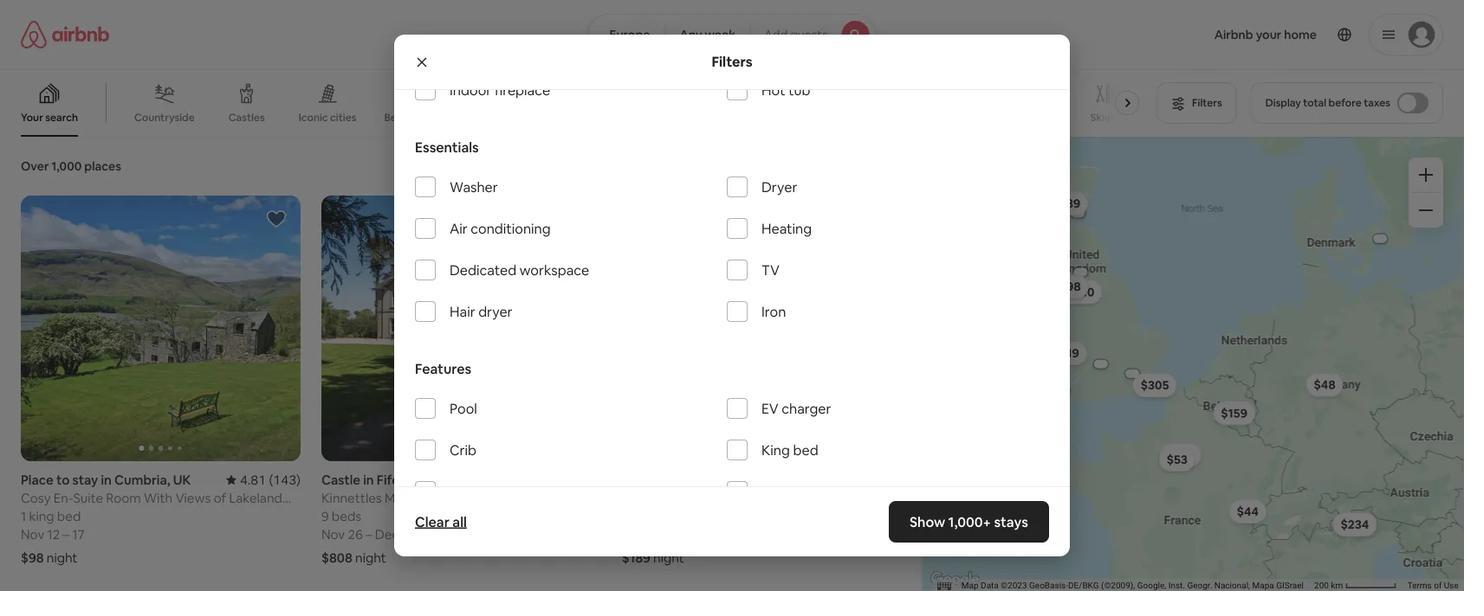 Task type: vqa. For each thing, say whether or not it's contained in the screenshot.
'guests'
yes



Task type: describe. For each thing, give the bounding box(es) containing it.
over 1,000 places
[[21, 159, 121, 174]]

uk for castle in ballintuim, uk
[[743, 472, 762, 488]]

dryer
[[762, 178, 797, 196]]

kinnettles
[[321, 490, 382, 507]]

4.92
[[548, 472, 574, 488]]

your search
[[21, 111, 78, 124]]

before
[[1329, 96, 1362, 110]]

4.91 out of 5 average rating,  155 reviews image
[[827, 472, 902, 488]]

bed
[[384, 111, 403, 124]]

hair
[[450, 303, 475, 321]]

4.81 (143)
[[240, 472, 301, 488]]

hair dryer
[[450, 303, 513, 321]]

air
[[450, 220, 468, 237]]

clear all
[[415, 513, 467, 531]]

cities
[[330, 111, 356, 124]]

ballintuim,
[[677, 472, 741, 488]]

cumbria,
[[114, 472, 170, 488]]

$313 button
[[1160, 444, 1202, 468]]

king bed
[[762, 442, 818, 459]]

$53 button
[[1159, 448, 1196, 472]]

$98 button
[[1052, 275, 1089, 299]]

$234
[[1341, 517, 1370, 533]]

&
[[406, 111, 413, 124]]

$44
[[1237, 504, 1259, 520]]

iron
[[762, 303, 786, 321]]

1,000+
[[949, 513, 992, 531]]

$44 button
[[1229, 500, 1267, 524]]

night inside castle in fife, uk kinnettles mansion 9 beds nov 26 – dec 1 $808 night
[[355, 550, 386, 566]]

26
[[348, 526, 363, 543]]

castle in fife, uk kinnettles mansion 9 beds nov 26 – dec 1 $808 night
[[321, 472, 434, 566]]

bed & breakfasts
[[384, 111, 467, 124]]

1,000
[[51, 159, 82, 174]]

terms of use link
[[1408, 581, 1459, 591]]

all
[[453, 513, 467, 531]]

add guests
[[764, 27, 828, 42]]

iconic
[[299, 111, 328, 124]]

$313
[[1168, 448, 1194, 463]]

clear all button
[[406, 505, 476, 540]]

nov inside 1 king bed nov 12 – 17 $98 night
[[21, 526, 44, 543]]

4.92 (38)
[[548, 472, 601, 488]]

google image
[[927, 569, 984, 592]]

pool
[[450, 400, 477, 418]]

nov inside castle in fife, uk kinnettles mansion 9 beds nov 26 – dec 1 $808 night
[[321, 526, 345, 543]]

crib
[[450, 442, 477, 459]]

air conditioning
[[450, 220, 551, 237]]

terms
[[1408, 581, 1432, 591]]

none search field containing europe
[[588, 14, 876, 55]]

king
[[762, 442, 790, 459]]

breakfasts
[[415, 111, 467, 124]]

castle in ballintuim, uk
[[622, 472, 762, 488]]

display total before taxes button
[[1251, 82, 1444, 124]]

hot
[[762, 81, 785, 99]]

profile element
[[897, 0, 1444, 69]]

castle for castle in ballintuim, uk
[[622, 472, 661, 488]]

any
[[680, 27, 702, 42]]

stay
[[72, 472, 98, 488]]

– inside castle in fife, uk kinnettles mansion 9 beds nov 26 – dec 1 $808 night
[[366, 526, 372, 543]]

castle for castle in fife, uk kinnettles mansion 9 beds nov 26 – dec 1 $808 night
[[321, 472, 360, 488]]

bed inside 1 king bed nov 12 – 17 $98 night
[[57, 508, 81, 525]]

show
[[910, 513, 946, 531]]

map data ©2023 geobasis-de/bkg (©2009), google, inst. geogr. nacional, mapa gisrael
[[962, 581, 1304, 591]]

$219 button
[[1045, 342, 1088, 366]]

$189 for $189 night
[[622, 550, 651, 566]]

total
[[1303, 96, 1327, 110]]

add guests button
[[750, 14, 876, 55]]

washer
[[450, 178, 498, 196]]

4.92 out of 5 average rating,  38 reviews image
[[534, 472, 601, 488]]

– inside 1 king bed nov 12 – 17 $98 night
[[63, 526, 69, 543]]

group for place to stay in cumbria, uk
[[21, 196, 301, 462]]

1 inside 1 king bed nov 12 – 17 $98 night
[[21, 508, 26, 525]]

mapa
[[1253, 581, 1275, 591]]

$219
[[1053, 346, 1080, 361]]

zoom in image
[[1419, 168, 1433, 182]]

inst.
[[1169, 581, 1185, 591]]

group for castle in ballintuim, uk
[[622, 196, 902, 462]]

countryside
[[134, 111, 195, 124]]

clear
[[415, 513, 450, 531]]



Task type: locate. For each thing, give the bounding box(es) containing it.
place to stay in cumbria, uk
[[21, 472, 191, 488]]

de/bkg
[[1069, 581, 1099, 591]]

europe button
[[588, 14, 666, 55]]

in for castle in ballintuim, uk
[[664, 472, 675, 488]]

nov down king on the bottom
[[21, 526, 44, 543]]

$48
[[1314, 378, 1336, 393]]

ev charger
[[762, 400, 831, 418]]

filters
[[712, 53, 753, 71]]

castle up kinnettles
[[321, 472, 360, 488]]

1 horizontal spatial nov
[[321, 526, 345, 543]]

in left ballintuim,
[[664, 472, 675, 488]]

4.91
[[841, 472, 867, 488]]

features
[[415, 360, 472, 378]]

1 horizontal spatial in
[[363, 472, 374, 488]]

night
[[47, 550, 78, 566], [355, 550, 386, 566], [653, 550, 684, 566]]

200
[[1315, 581, 1329, 591]]

– right 26
[[366, 526, 372, 543]]

9
[[321, 508, 329, 525]]

add to wishlist: place to stay in cumbria, uk image
[[266, 209, 287, 230]]

skiing
[[1091, 111, 1120, 124]]

1 left king on the bottom
[[21, 508, 26, 525]]

0 vertical spatial 1
[[21, 508, 26, 525]]

0 horizontal spatial bed
[[57, 508, 81, 525]]

2 – from the left
[[366, 526, 372, 543]]

3 night from the left
[[653, 550, 684, 566]]

group containing iconic cities
[[0, 69, 1146, 137]]

bed up 17
[[57, 508, 81, 525]]

$305 button
[[1133, 374, 1177, 398]]

– left 17
[[63, 526, 69, 543]]

0 horizontal spatial uk
[[173, 472, 191, 488]]

0 horizontal spatial $189
[[622, 550, 651, 566]]

3 in from the left
[[664, 472, 675, 488]]

1 vertical spatial bed
[[57, 508, 81, 525]]

uk inside castle in fife, uk kinnettles mansion 9 beds nov 26 – dec 1 $808 night
[[405, 472, 424, 488]]

1 vertical spatial $189
[[622, 550, 651, 566]]

1 vertical spatial $98
[[21, 550, 44, 566]]

castle right the (38)
[[622, 472, 661, 488]]

0 vertical spatial $189
[[1054, 196, 1081, 211]]

night down castle in ballintuim, uk
[[653, 550, 684, 566]]

$98
[[1060, 279, 1081, 295], [21, 550, 44, 566]]

1 vertical spatial 1
[[402, 526, 407, 543]]

bed inside filters dialog
[[793, 442, 818, 459]]

zoom out image
[[1419, 204, 1433, 217]]

fife,
[[377, 472, 403, 488]]

hot tub
[[762, 81, 811, 99]]

0 horizontal spatial $98
[[21, 550, 44, 566]]

2 horizontal spatial night
[[653, 550, 684, 566]]

search
[[45, 111, 78, 124]]

map
[[962, 581, 979, 591]]

$189 inside button
[[1054, 196, 1081, 211]]

indoor
[[450, 81, 491, 99]]

place
[[21, 472, 54, 488]]

$98 inside button
[[1060, 279, 1081, 295]]

uk up mansion
[[405, 472, 424, 488]]

1 nov from the left
[[21, 526, 44, 543]]

gym
[[450, 483, 480, 501]]

$98 down king on the bottom
[[21, 550, 44, 566]]

0 horizontal spatial –
[[63, 526, 69, 543]]

nov down 9
[[321, 526, 345, 543]]

night down 26
[[355, 550, 386, 566]]

google map
showing 20 stays. region
[[923, 137, 1464, 592]]

geobasis-
[[1030, 581, 1069, 591]]

km
[[1331, 581, 1343, 591]]

1 horizontal spatial –
[[366, 526, 372, 543]]

1 castle from the left
[[321, 472, 360, 488]]

add
[[764, 27, 788, 42]]

1 in from the left
[[101, 472, 112, 488]]

night inside 1 king bed nov 12 – 17 $98 night
[[47, 550, 78, 566]]

2 night from the left
[[355, 550, 386, 566]]

1 horizontal spatial castle
[[622, 472, 661, 488]]

(©2009),
[[1101, 581, 1135, 591]]

data
[[981, 581, 999, 591]]

1 horizontal spatial $189
[[1054, 196, 1081, 211]]

1 horizontal spatial night
[[355, 550, 386, 566]]

filters dialog
[[394, 0, 1070, 592]]

0 horizontal spatial in
[[101, 472, 112, 488]]

bbq
[[762, 483, 789, 501]]

bbq grill
[[762, 483, 815, 501]]

castles
[[229, 111, 265, 124]]

in for castle in fife, uk kinnettles mansion 9 beds nov 26 – dec 1 $808 night
[[363, 472, 374, 488]]

$159 button
[[1214, 402, 1256, 426]]

to
[[56, 472, 70, 488]]

castle inside castle in fife, uk kinnettles mansion 9 beds nov 26 – dec 1 $808 night
[[321, 472, 360, 488]]

2 horizontal spatial in
[[664, 472, 675, 488]]

uk right cumbria, at the bottom left of the page
[[173, 472, 191, 488]]

uk for castle in fife, uk kinnettles mansion 9 beds nov 26 – dec 1 $808 night
[[405, 472, 424, 488]]

any week button
[[665, 14, 750, 55]]

2 nov from the left
[[321, 526, 345, 543]]

in left fife,
[[363, 472, 374, 488]]

nacional,
[[1215, 581, 1251, 591]]

of
[[1434, 581, 1442, 591]]

in inside castle in fife, uk kinnettles mansion 9 beds nov 26 – dec 1 $808 night
[[363, 472, 374, 488]]

2 in from the left
[[363, 472, 374, 488]]

show 1,000+ stays link
[[889, 502, 1049, 543]]

terms of use
[[1408, 581, 1459, 591]]

1 right dec
[[402, 526, 407, 543]]

tub
[[788, 81, 811, 99]]

1 horizontal spatial bed
[[793, 442, 818, 459]]

charger
[[782, 400, 831, 418]]

ev
[[762, 400, 779, 418]]

200 km
[[1315, 581, 1345, 591]]

keyboard shortcuts image
[[938, 583, 951, 591]]

1 uk from the left
[[173, 472, 191, 488]]

places
[[84, 159, 121, 174]]

0 horizontal spatial nov
[[21, 526, 44, 543]]

1 inside castle in fife, uk kinnettles mansion 9 beds nov 26 – dec 1 $808 night
[[402, 526, 407, 543]]

1 – from the left
[[63, 526, 69, 543]]

google,
[[1138, 581, 1167, 591]]

workspace
[[520, 261, 589, 279]]

show 1,000+ stays
[[910, 513, 1028, 531]]

$189
[[1054, 196, 1081, 211], [622, 550, 651, 566]]

0 horizontal spatial night
[[47, 550, 78, 566]]

uk left bbq
[[743, 472, 762, 488]]

1 horizontal spatial uk
[[405, 472, 424, 488]]

group for castle in fife, uk
[[321, 196, 601, 462]]

$98 up $219
[[1060, 279, 1081, 295]]

(155)
[[870, 472, 902, 488]]

3 uk from the left
[[743, 472, 762, 488]]

1 night from the left
[[47, 550, 78, 566]]

in right stay
[[101, 472, 112, 488]]

bed right king
[[793, 442, 818, 459]]

indoor fireplace
[[450, 81, 550, 99]]

0 horizontal spatial castle
[[321, 472, 360, 488]]

uk
[[173, 472, 191, 488], [405, 472, 424, 488], [743, 472, 762, 488]]

$189 night
[[622, 550, 684, 566]]

(38)
[[577, 472, 601, 488]]

$189 button
[[1046, 191, 1089, 216]]

0 vertical spatial $98
[[1060, 279, 1081, 295]]

dedicated workspace
[[450, 261, 589, 279]]

conditioning
[[471, 220, 551, 237]]

gisrael
[[1277, 581, 1304, 591]]

$808
[[321, 550, 353, 566]]

$48 button
[[1306, 373, 1344, 397]]

king
[[29, 508, 54, 525]]

beds
[[332, 508, 361, 525]]

0 horizontal spatial 1
[[21, 508, 26, 525]]

©2023
[[1001, 581, 1027, 591]]

$305
[[1141, 378, 1170, 394]]

200 km button
[[1309, 580, 1403, 592]]

group
[[0, 69, 1146, 137], [21, 196, 301, 462], [321, 196, 601, 462], [622, 196, 902, 462]]

None search field
[[588, 14, 876, 55]]

1 horizontal spatial 1
[[402, 526, 407, 543]]

iconic cities
[[299, 111, 356, 124]]

4.81 out of 5 average rating,  143 reviews image
[[226, 472, 301, 488]]

tv
[[762, 261, 780, 279]]

heating
[[762, 220, 812, 237]]

12
[[47, 526, 60, 543]]

$98 inside 1 king bed nov 12 – 17 $98 night
[[21, 550, 44, 566]]

taxes
[[1364, 96, 1391, 110]]

$159
[[1221, 406, 1248, 422]]

$189 for $189
[[1054, 196, 1081, 211]]

0 vertical spatial bed
[[793, 442, 818, 459]]

2 horizontal spatial uk
[[743, 472, 762, 488]]

(143)
[[269, 472, 301, 488]]

2 uk from the left
[[405, 472, 424, 488]]

$53
[[1167, 452, 1188, 468]]

night down 12
[[47, 550, 78, 566]]

1 king bed nov 12 – 17 $98 night
[[21, 508, 85, 566]]

2 castle from the left
[[622, 472, 661, 488]]

geogr.
[[1188, 581, 1213, 591]]

1 horizontal spatial $98
[[1060, 279, 1081, 295]]

any week
[[680, 27, 736, 42]]



